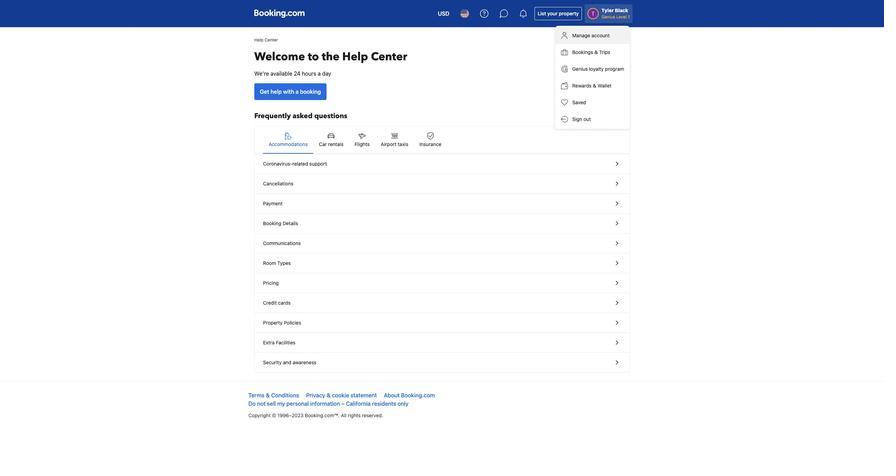 Task type: describe. For each thing, give the bounding box(es) containing it.
accommodations
[[269, 141, 308, 147]]

trips
[[599, 49, 610, 55]]

manage account link
[[556, 27, 630, 44]]

about booking.com do not sell my personal information – california residents only
[[248, 393, 435, 407]]

0 horizontal spatial help
[[254, 37, 263, 43]]

to
[[308, 49, 319, 65]]

sign
[[572, 116, 582, 122]]

with
[[283, 89, 294, 95]]

reserved.
[[362, 413, 383, 419]]

security
[[263, 360, 282, 366]]

manage account
[[572, 32, 610, 38]]

cancellations
[[263, 181, 293, 187]]

the
[[322, 49, 340, 65]]

information
[[310, 401, 340, 407]]

saved
[[572, 99, 586, 105]]

terms & conditions link
[[248, 393, 299, 399]]

list your property
[[538, 10, 579, 16]]

coronavirus-
[[263, 161, 292, 167]]

coronavirus-related support
[[263, 161, 327, 167]]

credit cards button
[[255, 293, 629, 313]]

genius inside "tyler black genius level 1"
[[602, 14, 615, 20]]

my
[[277, 401, 285, 407]]

program
[[605, 66, 624, 72]]

property
[[559, 10, 579, 16]]

loyalty
[[589, 66, 604, 72]]

genius loyalty program
[[572, 66, 624, 72]]

do not sell my personal information – california residents only link
[[248, 401, 409, 407]]

we're
[[254, 70, 269, 77]]

residents
[[372, 401, 396, 407]]

1996–2023
[[278, 413, 304, 419]]

credit cards
[[263, 300, 291, 306]]

usd button
[[434, 5, 454, 22]]

& for privacy
[[327, 393, 331, 399]]

bookings
[[572, 49, 593, 55]]

terms & conditions
[[248, 393, 299, 399]]

personal
[[286, 401, 309, 407]]

saved link
[[556, 94, 630, 111]]

level
[[616, 14, 627, 20]]

cookie
[[332, 393, 349, 399]]

tab list containing accommodations
[[255, 127, 629, 154]]

booking
[[300, 89, 321, 95]]

cancellations button
[[255, 174, 629, 194]]

extra facilities
[[263, 340, 295, 346]]

awareness
[[293, 360, 316, 366]]

security and awareness
[[263, 360, 316, 366]]

list
[[538, 10, 546, 16]]

support
[[309, 161, 327, 167]]

extra facilities button
[[255, 333, 629, 353]]

room types button
[[255, 254, 629, 274]]

rentals
[[328, 141, 344, 147]]

we're available 24 hours a day
[[254, 70, 331, 77]]

24
[[294, 70, 301, 77]]

rights
[[348, 413, 361, 419]]

california
[[346, 401, 371, 407]]

airport
[[381, 141, 396, 147]]

and
[[283, 360, 291, 366]]

rewards
[[572, 83, 592, 89]]

copyright © 1996–2023 booking.com™. all rights reserved.
[[248, 413, 383, 419]]

bookings & trips
[[572, 49, 610, 55]]

0 horizontal spatial genius
[[572, 66, 588, 72]]

airport taxis
[[381, 141, 408, 147]]

rewards & wallet
[[572, 83, 612, 89]]

conditions
[[271, 393, 299, 399]]

details
[[283, 221, 298, 226]]

related
[[292, 161, 308, 167]]

0 vertical spatial a
[[318, 70, 321, 77]]

get help with a booking button
[[254, 83, 327, 100]]

account
[[592, 32, 610, 38]]

about
[[384, 393, 400, 399]]

cards
[[278, 300, 291, 306]]

& for bookings
[[594, 49, 598, 55]]

hours
[[302, 70, 316, 77]]

& for rewards
[[593, 83, 596, 89]]

facilities
[[276, 340, 295, 346]]

room
[[263, 260, 276, 266]]

copyright
[[248, 413, 271, 419]]

property
[[263, 320, 283, 326]]

car rentals
[[319, 141, 344, 147]]

black
[[615, 7, 628, 13]]



Task type: vqa. For each thing, say whether or not it's contained in the screenshot.
available
yes



Task type: locate. For each thing, give the bounding box(es) containing it.
help up welcome
[[254, 37, 263, 43]]

0 vertical spatial center
[[265, 37, 278, 43]]

pricing
[[263, 280, 279, 286]]

help right the
[[342, 49, 368, 65]]

1 horizontal spatial a
[[318, 70, 321, 77]]

out
[[584, 116, 591, 122]]

pricing button
[[255, 274, 629, 293]]

your
[[547, 10, 558, 16]]

welcome
[[254, 49, 305, 65]]

bookings & trips link
[[556, 44, 630, 61]]

privacy
[[306, 393, 325, 399]]

& left wallet
[[593, 83, 596, 89]]

room types
[[263, 260, 291, 266]]

airport taxis button
[[375, 127, 414, 154]]

payment
[[263, 201, 283, 207]]

sell
[[267, 401, 276, 407]]

a
[[318, 70, 321, 77], [296, 89, 299, 95]]

get help with a booking
[[260, 89, 321, 95]]

1 vertical spatial help
[[342, 49, 368, 65]]

booking.com online hotel reservations image
[[254, 9, 305, 18]]

welcome to the help center
[[254, 49, 407, 65]]

policies
[[284, 320, 301, 326]]

booking.com™.
[[305, 413, 340, 419]]

tyler
[[602, 7, 614, 13]]

wallet
[[598, 83, 612, 89]]

1 horizontal spatial center
[[371, 49, 407, 65]]

credit
[[263, 300, 277, 306]]

0 horizontal spatial a
[[296, 89, 299, 95]]

tyler black genius level 1
[[602, 7, 630, 20]]

help
[[271, 89, 282, 95]]

a inside button
[[296, 89, 299, 95]]

rewards & wallet link
[[556, 77, 630, 94]]

day
[[322, 70, 331, 77]]

help
[[254, 37, 263, 43], [342, 49, 368, 65]]

help center
[[254, 37, 278, 43]]

frequently
[[254, 111, 291, 121]]

car rentals button
[[313, 127, 349, 154]]

booking details
[[263, 221, 298, 226]]

coronavirus-related support button
[[255, 154, 629, 174]]

flights
[[355, 141, 370, 147]]

booking.com
[[401, 393, 435, 399]]

booking
[[263, 221, 281, 226]]

1 vertical spatial a
[[296, 89, 299, 95]]

taxis
[[398, 141, 408, 147]]

& up the sell
[[266, 393, 270, 399]]

0 vertical spatial genius
[[602, 14, 615, 20]]

& left trips
[[594, 49, 598, 55]]

1
[[628, 14, 630, 20]]

center
[[265, 37, 278, 43], [371, 49, 407, 65]]

payment button
[[255, 194, 629, 214]]

a right the with
[[296, 89, 299, 95]]

0 horizontal spatial center
[[265, 37, 278, 43]]

1 vertical spatial genius
[[572, 66, 588, 72]]

only
[[398, 401, 409, 407]]

genius
[[602, 14, 615, 20], [572, 66, 588, 72]]

sign out
[[572, 116, 591, 122]]

flights button
[[349, 127, 375, 154]]

do
[[248, 401, 256, 407]]

insurance button
[[414, 127, 447, 154]]

security and awareness button
[[255, 353, 629, 373]]

usd
[[438, 10, 449, 17]]

frequently asked questions
[[254, 111, 347, 121]]

extra
[[263, 340, 275, 346]]

&
[[594, 49, 598, 55], [593, 83, 596, 89], [266, 393, 270, 399], [327, 393, 331, 399]]

& for terms
[[266, 393, 270, 399]]

©
[[272, 413, 276, 419]]

types
[[277, 260, 291, 266]]

1 vertical spatial center
[[371, 49, 407, 65]]

sign out button
[[556, 111, 630, 128]]

a left day
[[318, 70, 321, 77]]

not
[[257, 401, 266, 407]]

property policies
[[263, 320, 301, 326]]

genius left loyalty
[[572, 66, 588, 72]]

tab list
[[255, 127, 629, 154]]

genius down tyler
[[602, 14, 615, 20]]

get
[[260, 89, 269, 95]]

manage
[[572, 32, 590, 38]]

about booking.com link
[[384, 393, 435, 399]]

1 horizontal spatial genius
[[602, 14, 615, 20]]

property policies button
[[255, 313, 629, 333]]

terms
[[248, 393, 264, 399]]

car
[[319, 141, 327, 147]]

& up do not sell my personal information – california residents only link
[[327, 393, 331, 399]]

communications
[[263, 240, 301, 246]]

questions
[[314, 111, 347, 121]]

asked
[[293, 111, 313, 121]]

1 horizontal spatial help
[[342, 49, 368, 65]]

insurance
[[419, 141, 441, 147]]

0 vertical spatial help
[[254, 37, 263, 43]]



